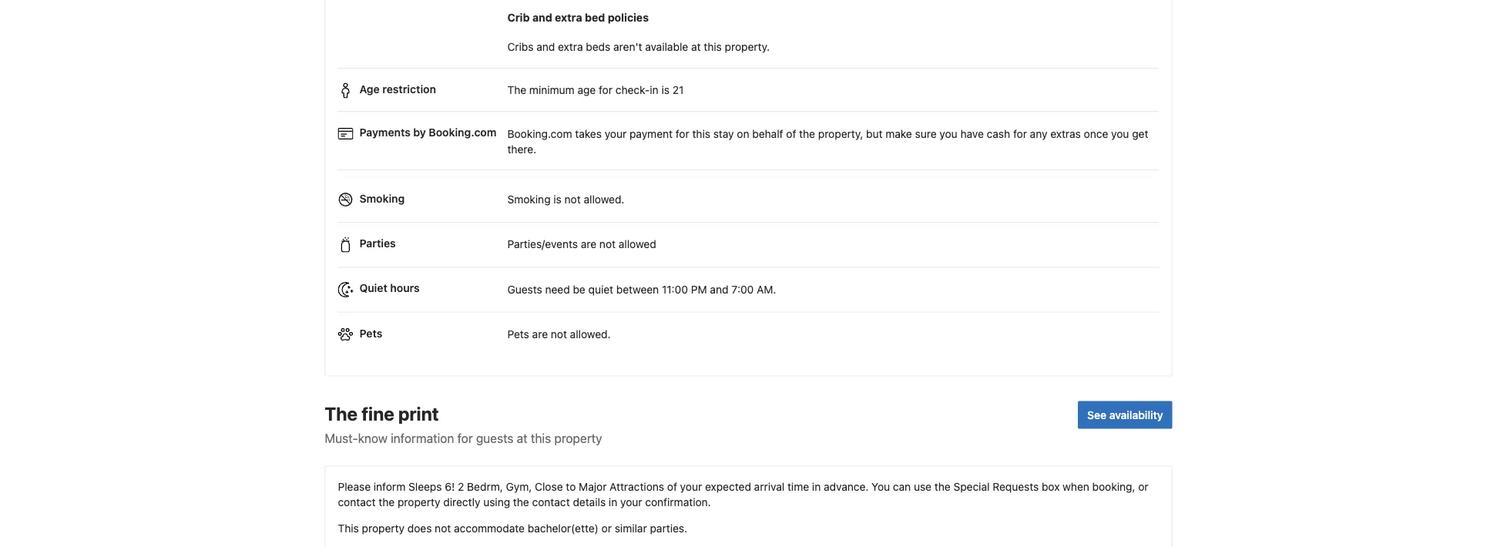 Task type: locate. For each thing, give the bounding box(es) containing it.
0 horizontal spatial of
[[667, 480, 677, 493]]

0 horizontal spatial or
[[602, 522, 612, 534]]

property inside "the fine print must-know information for guests at this property"
[[554, 431, 602, 445]]

pets down quiet
[[359, 327, 382, 339]]

1 horizontal spatial or
[[1138, 480, 1149, 493]]

when
[[1063, 480, 1089, 493]]

is up parties/events
[[554, 193, 562, 206]]

contact down "close"
[[532, 495, 570, 508]]

0 horizontal spatial smoking
[[359, 192, 405, 204]]

is
[[661, 84, 670, 96], [554, 193, 562, 206]]

you left get
[[1111, 127, 1129, 140]]

contact down please
[[338, 495, 376, 508]]

have
[[960, 127, 984, 140]]

1 vertical spatial are
[[532, 328, 548, 341]]

you
[[872, 480, 890, 493]]

to
[[566, 480, 576, 493]]

2 vertical spatial property
[[362, 522, 405, 534]]

11:00
[[662, 283, 688, 296]]

0 vertical spatial allowed.
[[584, 193, 624, 206]]

0 horizontal spatial in
[[609, 495, 617, 508]]

your up "confirmation."
[[680, 480, 702, 493]]

for left any
[[1013, 127, 1027, 140]]

0 vertical spatial is
[[661, 84, 670, 96]]

smoking up parties
[[359, 192, 405, 204]]

you right sure
[[940, 127, 958, 140]]

accommodate
[[454, 522, 525, 534]]

of
[[786, 127, 796, 140], [667, 480, 677, 493]]

1 vertical spatial or
[[602, 522, 612, 534]]

smoking for smoking
[[359, 192, 405, 204]]

1 horizontal spatial contact
[[532, 495, 570, 508]]

parties
[[359, 237, 396, 249]]

of up "confirmation."
[[667, 480, 677, 493]]

allowed. up parties/events are not allowed
[[584, 193, 624, 206]]

1 horizontal spatial pets
[[507, 328, 529, 341]]

allowed.
[[584, 193, 624, 206], [570, 328, 611, 341]]

must-
[[325, 431, 358, 445]]

are down guests
[[532, 328, 548, 341]]

and
[[532, 11, 552, 24], [537, 40, 555, 53], [710, 283, 729, 296]]

extra left "bed"
[[555, 11, 582, 24]]

of right behalf
[[786, 127, 796, 140]]

cash
[[987, 127, 1010, 140]]

at inside "the fine print must-know information for guests at this property"
[[517, 431, 528, 445]]

for right the age
[[599, 84, 613, 96]]

check-
[[615, 84, 650, 96]]

payment
[[630, 127, 673, 140]]

this left stay at left
[[692, 127, 710, 140]]

0 vertical spatial property
[[554, 431, 602, 445]]

not down need
[[551, 328, 567, 341]]

the
[[507, 84, 526, 96], [325, 403, 358, 424]]

the up must-
[[325, 403, 358, 424]]

0 vertical spatial in
[[650, 84, 659, 96]]

know
[[358, 431, 388, 445]]

guests
[[476, 431, 514, 445]]

0 vertical spatial are
[[581, 238, 597, 251]]

smoking for smoking is not allowed.
[[507, 193, 551, 206]]

not for smoking
[[565, 193, 581, 206]]

there.
[[507, 142, 536, 155]]

once
[[1084, 127, 1108, 140]]

this
[[704, 40, 722, 53], [692, 127, 710, 140], [531, 431, 551, 445]]

sure
[[915, 127, 937, 140]]

smoking up parties/events
[[507, 193, 551, 206]]

am.
[[757, 283, 776, 296]]

please inform sleeps 6! 2 bedrm, gym, close to major attractions of your expected arrival time in advance. you can use the special requests box when booking, or contact the property directly using the contact details in your confirmation.
[[338, 480, 1149, 508]]

see
[[1087, 408, 1107, 421]]

0 horizontal spatial pets
[[359, 327, 382, 339]]

1 vertical spatial the
[[325, 403, 358, 424]]

quiet
[[359, 282, 387, 294]]

0 vertical spatial at
[[691, 40, 701, 53]]

2 vertical spatial this
[[531, 431, 551, 445]]

2 horizontal spatial in
[[812, 480, 821, 493]]

1 vertical spatial of
[[667, 480, 677, 493]]

extra for beds
[[558, 40, 583, 53]]

1 horizontal spatial at
[[691, 40, 701, 53]]

in right details
[[609, 495, 617, 508]]

2 vertical spatial and
[[710, 283, 729, 296]]

property.
[[725, 40, 770, 53]]

extra for bed
[[555, 11, 582, 24]]

the for fine
[[325, 403, 358, 424]]

0 horizontal spatial are
[[532, 328, 548, 341]]

are
[[581, 238, 597, 251], [532, 328, 548, 341]]

information
[[391, 431, 454, 445]]

and right cribs
[[537, 40, 555, 53]]

1 horizontal spatial the
[[507, 84, 526, 96]]

this left property.
[[704, 40, 722, 53]]

booking.com inside booking.com takes your payment for this stay on behalf of the property, but make sure you have cash for any extras once you get there.
[[507, 127, 572, 140]]

1 vertical spatial property
[[398, 495, 440, 508]]

1 horizontal spatial are
[[581, 238, 597, 251]]

minimum
[[529, 84, 575, 96]]

0 vertical spatial of
[[786, 127, 796, 140]]

the for minimum
[[507, 84, 526, 96]]

1 vertical spatial extra
[[558, 40, 583, 53]]

property up "to"
[[554, 431, 602, 445]]

smoking
[[359, 192, 405, 204], [507, 193, 551, 206]]

your
[[605, 127, 627, 140], [680, 480, 702, 493], [620, 495, 642, 508]]

age restriction
[[359, 83, 436, 95]]

can
[[893, 480, 911, 493]]

1 horizontal spatial you
[[1111, 127, 1129, 140]]

does
[[407, 522, 432, 534]]

extra left beds
[[558, 40, 583, 53]]

between
[[616, 283, 659, 296]]

1 you from the left
[[940, 127, 958, 140]]

the
[[799, 127, 815, 140], [935, 480, 951, 493], [379, 495, 395, 508], [513, 495, 529, 508]]

not up parties/events are not allowed
[[565, 193, 581, 206]]

1 horizontal spatial of
[[786, 127, 796, 140]]

booking.com up the there.
[[507, 127, 572, 140]]

for
[[599, 84, 613, 96], [676, 127, 689, 140], [1013, 127, 1027, 140], [457, 431, 473, 445]]

and right "pm"
[[710, 283, 729, 296]]

pets for pets are not allowed.
[[507, 328, 529, 341]]

2 you from the left
[[1111, 127, 1129, 140]]

1 vertical spatial at
[[517, 431, 528, 445]]

0 horizontal spatial the
[[325, 403, 358, 424]]

not for pets
[[551, 328, 567, 341]]

1 horizontal spatial smoking
[[507, 193, 551, 206]]

in right time
[[812, 480, 821, 493]]

pets down guests
[[507, 328, 529, 341]]

sleeps
[[408, 480, 442, 493]]

special
[[954, 480, 990, 493]]

your down attractions
[[620, 495, 642, 508]]

or
[[1138, 480, 1149, 493], [602, 522, 612, 534]]

and right "crib"
[[532, 11, 552, 24]]

booking.com
[[429, 126, 497, 139], [507, 127, 572, 140]]

0 vertical spatial or
[[1138, 480, 1149, 493]]

property down sleeps
[[398, 495, 440, 508]]

at right guests
[[517, 431, 528, 445]]

hours
[[390, 282, 420, 294]]

requests
[[993, 480, 1039, 493]]

are up be
[[581, 238, 597, 251]]

not left allowed
[[599, 238, 616, 251]]

1 vertical spatial in
[[812, 480, 821, 493]]

your right takes in the left top of the page
[[605, 127, 627, 140]]

1 horizontal spatial booking.com
[[507, 127, 572, 140]]

property right the this
[[362, 522, 405, 534]]

close
[[535, 480, 563, 493]]

takes
[[575, 127, 602, 140]]

booking.com right the by
[[429, 126, 497, 139]]

but
[[866, 127, 883, 140]]

box
[[1042, 480, 1060, 493]]

2 vertical spatial in
[[609, 495, 617, 508]]

not right does on the left of the page
[[435, 522, 451, 534]]

the inside "the fine print must-know information for guests at this property"
[[325, 403, 358, 424]]

1 vertical spatial and
[[537, 40, 555, 53]]

in left 21
[[650, 84, 659, 96]]

or left similar
[[602, 522, 612, 534]]

for left guests
[[457, 431, 473, 445]]

1 horizontal spatial is
[[661, 84, 670, 96]]

extras
[[1050, 127, 1081, 140]]

need
[[545, 283, 570, 296]]

1 vertical spatial this
[[692, 127, 710, 140]]

0 horizontal spatial you
[[940, 127, 958, 140]]

details
[[573, 495, 606, 508]]

of inside please inform sleeps 6! 2 bedrm, gym, close to major attractions of your expected arrival time in advance. you can use the special requests box when booking, or contact the property directly using the contact details in your confirmation.
[[667, 480, 677, 493]]

parties/events are not allowed
[[507, 238, 656, 251]]

0 vertical spatial your
[[605, 127, 627, 140]]

not
[[565, 193, 581, 206], [599, 238, 616, 251], [551, 328, 567, 341], [435, 522, 451, 534]]

this right guests
[[531, 431, 551, 445]]

0 horizontal spatial at
[[517, 431, 528, 445]]

21
[[672, 84, 684, 96]]

expected
[[705, 480, 751, 493]]

the left property,
[[799, 127, 815, 140]]

0 horizontal spatial contact
[[338, 495, 376, 508]]

allowed
[[619, 238, 656, 251]]

0 horizontal spatial booking.com
[[429, 126, 497, 139]]

is left 21
[[661, 84, 670, 96]]

extra
[[555, 11, 582, 24], [558, 40, 583, 53]]

0 horizontal spatial is
[[554, 193, 562, 206]]

the minimum age for check-in is 21
[[507, 84, 684, 96]]

in
[[650, 84, 659, 96], [812, 480, 821, 493], [609, 495, 617, 508]]

are for parties/events
[[581, 238, 597, 251]]

2 vertical spatial your
[[620, 495, 642, 508]]

guests need be quiet between 11:00 pm and 7:00 am.
[[507, 283, 776, 296]]

or right booking,
[[1138, 480, 1149, 493]]

allowed. down 'quiet'
[[570, 328, 611, 341]]

0 vertical spatial the
[[507, 84, 526, 96]]

the left minimum at the top of page
[[507, 84, 526, 96]]

for right payment
[[676, 127, 689, 140]]

1 vertical spatial allowed.
[[570, 328, 611, 341]]

at right available
[[691, 40, 701, 53]]

see availability
[[1087, 408, 1163, 421]]

0 vertical spatial and
[[532, 11, 552, 24]]

any
[[1030, 127, 1048, 140]]

2 contact from the left
[[532, 495, 570, 508]]

0 vertical spatial extra
[[555, 11, 582, 24]]



Task type: vqa. For each thing, say whether or not it's contained in the screenshot.


Task type: describe. For each thing, give the bounding box(es) containing it.
use
[[914, 480, 932, 493]]

beds
[[586, 40, 610, 53]]

not for parties/events
[[599, 238, 616, 251]]

the down gym,
[[513, 495, 529, 508]]

your inside booking.com takes your payment for this stay on behalf of the property, but make sure you have cash for any extras once you get there.
[[605, 127, 627, 140]]

behalf
[[752, 127, 783, 140]]

pets for pets
[[359, 327, 382, 339]]

parties.
[[650, 522, 687, 534]]

smoking is not allowed.
[[507, 193, 624, 206]]

property inside please inform sleeps 6! 2 bedrm, gym, close to major attractions of your expected arrival time in advance. you can use the special requests box when booking, or contact the property directly using the contact details in your confirmation.
[[398, 495, 440, 508]]

aren't
[[613, 40, 642, 53]]

1 horizontal spatial in
[[650, 84, 659, 96]]

and for cribs
[[537, 40, 555, 53]]

booking.com takes your payment for this stay on behalf of the property, but make sure you have cash for any extras once you get there.
[[507, 127, 1148, 155]]

make
[[886, 127, 912, 140]]

booking,
[[1092, 480, 1135, 493]]

bedrm,
[[467, 480, 503, 493]]

policies
[[608, 11, 649, 24]]

available
[[645, 40, 688, 53]]

the inside booking.com takes your payment for this stay on behalf of the property, but make sure you have cash for any extras once you get there.
[[799, 127, 815, 140]]

this inside booking.com takes your payment for this stay on behalf of the property, but make sure you have cash for any extras once you get there.
[[692, 127, 710, 140]]

or inside please inform sleeps 6! 2 bedrm, gym, close to major attractions of your expected arrival time in advance. you can use the special requests box when booking, or contact the property directly using the contact details in your confirmation.
[[1138, 480, 1149, 493]]

quiet hours
[[359, 282, 420, 294]]

this
[[338, 522, 359, 534]]

are for pets
[[532, 328, 548, 341]]

quiet
[[588, 283, 613, 296]]

this inside "the fine print must-know information for guests at this property"
[[531, 431, 551, 445]]

cribs
[[507, 40, 534, 53]]

and for crib
[[532, 11, 552, 24]]

confirmation.
[[645, 495, 711, 508]]

similar
[[615, 522, 647, 534]]

pm
[[691, 283, 707, 296]]

gym,
[[506, 480, 532, 493]]

on
[[737, 127, 749, 140]]

availability
[[1109, 408, 1163, 421]]

7:00
[[731, 283, 754, 296]]

payments
[[359, 126, 411, 139]]

see availability button
[[1078, 401, 1172, 429]]

get
[[1132, 127, 1148, 140]]

parties/events
[[507, 238, 578, 251]]

be
[[573, 283, 585, 296]]

the right use
[[935, 480, 951, 493]]

pets are not allowed.
[[507, 328, 611, 341]]

arrival
[[754, 480, 785, 493]]

major
[[579, 480, 607, 493]]

1 vertical spatial your
[[680, 480, 702, 493]]

this property does not accommodate bachelor(ette) or similar parties.
[[338, 522, 687, 534]]

0 vertical spatial this
[[704, 40, 722, 53]]

restriction
[[382, 83, 436, 95]]

stay
[[713, 127, 734, 140]]

crib and extra bed policies
[[507, 11, 649, 24]]

the fine print must-know information for guests at this property
[[325, 403, 602, 445]]

6!
[[445, 480, 455, 493]]

allowed. for smoking is not allowed.
[[584, 193, 624, 206]]

directly
[[443, 495, 480, 508]]

bed
[[585, 11, 605, 24]]

the down inform
[[379, 495, 395, 508]]

inform
[[374, 480, 406, 493]]

age
[[578, 84, 596, 96]]

guests
[[507, 283, 542, 296]]

for inside "the fine print must-know information for guests at this property"
[[457, 431, 473, 445]]

advance.
[[824, 480, 869, 493]]

property,
[[818, 127, 863, 140]]

print
[[398, 403, 439, 424]]

allowed. for pets are not allowed.
[[570, 328, 611, 341]]

2
[[458, 480, 464, 493]]

attractions
[[610, 480, 664, 493]]

payments by booking.com
[[359, 126, 497, 139]]

please
[[338, 480, 371, 493]]

time
[[787, 480, 809, 493]]

1 vertical spatial is
[[554, 193, 562, 206]]

crib
[[507, 11, 530, 24]]

1 contact from the left
[[338, 495, 376, 508]]

age
[[359, 83, 380, 95]]

of inside booking.com takes your payment for this stay on behalf of the property, but make sure you have cash for any extras once you get there.
[[786, 127, 796, 140]]

bachelor(ette)
[[528, 522, 599, 534]]

fine
[[362, 403, 394, 424]]

using
[[483, 495, 510, 508]]

by
[[413, 126, 426, 139]]

cribs and extra beds aren't available at this property.
[[507, 40, 770, 53]]



